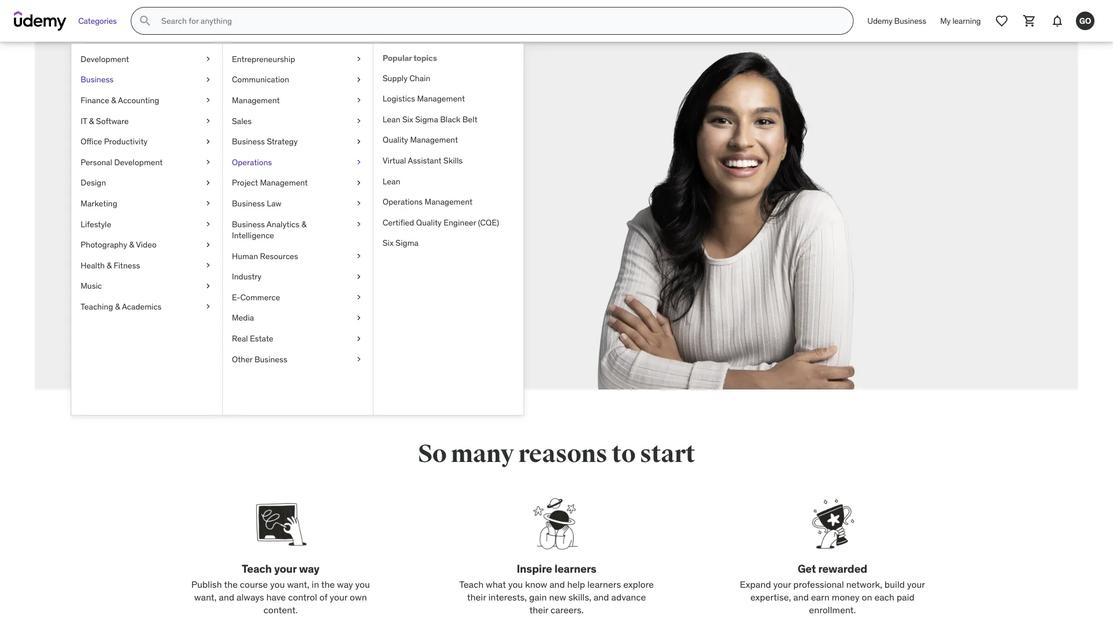 Task type: describe. For each thing, give the bounding box(es) containing it.
six sigma
[[383, 238, 419, 248]]

supply chain
[[383, 73, 431, 83]]

fitness
[[114, 260, 140, 271]]

0 vertical spatial six
[[402, 114, 413, 124]]

lean six sigma black belt
[[383, 114, 478, 124]]

teaching
[[81, 301, 113, 312]]

and up new
[[550, 578, 565, 590]]

0 vertical spatial development
[[81, 54, 129, 64]]

in
[[312, 578, 319, 590]]

certified quality engineer (cqe) link
[[374, 212, 524, 233]]

what
[[486, 578, 506, 590]]

1 vertical spatial six
[[383, 238, 394, 248]]

virtual assistant skills link
[[374, 150, 524, 171]]

engineer
[[444, 217, 476, 228]]

xsmall image for management
[[354, 95, 364, 106]]

business right udemy
[[895, 15, 927, 26]]

xsmall image for sales
[[354, 115, 364, 127]]

accounting
[[118, 95, 159, 105]]

photography
[[81, 239, 127, 250]]

other
[[232, 354, 253, 364]]

& for fitness
[[107, 260, 112, 271]]

build
[[885, 578, 905, 590]]

submit search image
[[138, 14, 152, 28]]

1 vertical spatial their
[[530, 604, 549, 616]]

industry link
[[223, 267, 373, 287]]

business strategy link
[[223, 131, 373, 152]]

lean for lean
[[383, 176, 401, 186]]

music
[[81, 281, 102, 291]]

own inside come teach with us become an instructor and change lives — including your own
[[313, 232, 334, 246]]

operations element
[[373, 44, 524, 415]]

business analytics & intelligence
[[232, 219, 307, 241]]

content.
[[264, 604, 298, 616]]

skills
[[444, 155, 463, 166]]

teaching & academics
[[81, 301, 162, 312]]

finance & accounting
[[81, 95, 159, 105]]

xsmall image for business strategy
[[354, 136, 364, 147]]

business for business
[[81, 74, 114, 85]]

explore
[[624, 578, 654, 590]]

commerce
[[240, 292, 280, 303]]

course
[[240, 578, 268, 590]]

chain
[[410, 73, 431, 83]]

personal
[[81, 157, 112, 167]]

topics
[[414, 53, 437, 63]]

other business
[[232, 354, 288, 364]]

business for business strategy
[[232, 136, 265, 147]]

virtual assistant skills
[[383, 155, 463, 166]]

health & fitness link
[[71, 255, 222, 276]]

own inside teach your way publish the course you want, in the way you want, and always have control of your own content.
[[350, 591, 367, 603]]

xsmall image for media
[[354, 312, 364, 324]]

finance & accounting link
[[71, 90, 222, 111]]

—
[[230, 232, 239, 246]]

many
[[451, 439, 514, 469]]

logistics management
[[383, 93, 465, 104]]

your right of
[[330, 591, 348, 603]]

your inside come teach with us become an instructor and change lives — including your own
[[290, 232, 311, 246]]

real estate
[[232, 333, 273, 344]]

instructor
[[264, 217, 311, 231]]

popular topics
[[383, 53, 437, 63]]

management for logistics management
[[417, 93, 465, 104]]

1 horizontal spatial way
[[337, 578, 353, 590]]

my
[[941, 15, 951, 26]]

xsmall image for business law
[[354, 198, 364, 209]]

health
[[81, 260, 105, 271]]

inspire learners teach what you know and help learners explore their interests, gain new skills, and advance their careers.
[[459, 562, 654, 616]]

and inside the get rewarded expand your professional network, build your expertise, and earn money on each paid enrollment.
[[794, 591, 809, 603]]

xsmall image for marketing
[[204, 198, 213, 209]]

xsmall image for teaching & academics
[[204, 301, 213, 312]]

xsmall image for personal development
[[204, 157, 213, 168]]

1 vertical spatial quality
[[416, 217, 442, 228]]

careers.
[[551, 604, 584, 616]]

communication link
[[223, 69, 373, 90]]

management for project management
[[260, 178, 308, 188]]

business for business law
[[232, 198, 265, 209]]

0 vertical spatial sigma
[[415, 114, 438, 124]]

business analytics & intelligence link
[[223, 214, 373, 246]]

industry
[[232, 271, 262, 282]]

certified
[[383, 217, 414, 228]]

come teach with us become an instructor and change lives — including your own
[[205, 145, 371, 246]]

come
[[205, 145, 285, 181]]

project management link
[[223, 173, 373, 193]]

xsmall image for health & fitness
[[204, 260, 213, 271]]

you inside inspire learners teach what you know and help learners explore their interests, gain new skills, and advance their careers.
[[508, 578, 523, 590]]

personal development
[[81, 157, 163, 167]]

& inside business analytics & intelligence
[[302, 219, 307, 229]]

0 horizontal spatial want,
[[194, 591, 217, 603]]

enrollment.
[[809, 604, 856, 616]]

paid
[[897, 591, 915, 603]]

xsmall image for communication
[[354, 74, 364, 85]]

office productivity
[[81, 136, 148, 147]]

operations for operations
[[232, 157, 272, 167]]

go
[[1080, 15, 1092, 26]]

it & software link
[[71, 111, 222, 131]]

xsmall image for finance & accounting
[[204, 95, 213, 106]]

1 vertical spatial learners
[[588, 578, 621, 590]]

us
[[272, 177, 303, 213]]

law
[[267, 198, 282, 209]]

1 vertical spatial sigma
[[396, 238, 419, 248]]

xsmall image for business
[[204, 74, 213, 85]]

finance
[[81, 95, 109, 105]]

marketing
[[81, 198, 117, 209]]

xsmall image for other business
[[354, 354, 364, 365]]

lean six sigma black belt link
[[374, 109, 524, 130]]

of
[[320, 591, 328, 603]]

xsmall image for business analytics & intelligence
[[354, 219, 364, 230]]

it
[[81, 116, 87, 126]]

gain
[[529, 591, 547, 603]]

other business link
[[223, 349, 373, 370]]

human resources
[[232, 251, 298, 261]]

have
[[266, 591, 286, 603]]

operations management
[[383, 197, 473, 207]]

e-commerce link
[[223, 287, 373, 308]]

e-
[[232, 292, 240, 303]]

professional
[[794, 578, 844, 590]]

operations for operations management
[[383, 197, 423, 207]]

office
[[81, 136, 102, 147]]

& for video
[[129, 239, 134, 250]]

udemy image
[[14, 11, 67, 31]]

xsmall image for lifestyle
[[204, 219, 213, 230]]

inspire
[[517, 562, 552, 576]]

six sigma link
[[374, 233, 524, 254]]

virtual
[[383, 155, 406, 166]]

belt
[[463, 114, 478, 124]]



Task type: vqa. For each thing, say whether or not it's contained in the screenshot.


Task type: locate. For each thing, give the bounding box(es) containing it.
xsmall image inside music link
[[204, 280, 213, 292]]

& right the health
[[107, 260, 112, 271]]

teaching & academics link
[[71, 296, 222, 317]]

quality
[[383, 135, 408, 145], [416, 217, 442, 228]]

earn
[[811, 591, 830, 603]]

resources
[[260, 251, 298, 261]]

0 vertical spatial operations
[[232, 157, 272, 167]]

0 vertical spatial way
[[299, 562, 320, 576]]

and right skills,
[[594, 591, 609, 603]]

1 lean from the top
[[383, 114, 401, 124]]

xsmall image for it & software
[[204, 115, 213, 127]]

teach inside inspire learners teach what you know and help learners explore their interests, gain new skills, and advance their careers.
[[459, 578, 484, 590]]

development inside personal development "link"
[[114, 157, 163, 167]]

1 vertical spatial own
[[350, 591, 367, 603]]

your up expertise,
[[774, 578, 791, 590]]

entrepreneurship link
[[223, 49, 373, 69]]

help
[[568, 578, 585, 590]]

development down categories dropdown button
[[81, 54, 129, 64]]

you right in
[[355, 578, 370, 590]]

1 horizontal spatial their
[[530, 604, 549, 616]]

& right finance
[[111, 95, 116, 105]]

start
[[640, 439, 695, 469]]

management for quality management
[[410, 135, 458, 145]]

you up interests, on the bottom of the page
[[508, 578, 523, 590]]

your down instructor
[[290, 232, 311, 246]]

quality down the 'operations management'
[[416, 217, 442, 228]]

1 vertical spatial want,
[[194, 591, 217, 603]]

my learning
[[941, 15, 981, 26]]

1 horizontal spatial the
[[321, 578, 335, 590]]

xsmall image for operations
[[354, 157, 364, 168]]

business down estate
[[255, 354, 288, 364]]

2 you from the left
[[355, 578, 370, 590]]

1 horizontal spatial quality
[[416, 217, 442, 228]]

your
[[290, 232, 311, 246], [274, 562, 297, 576], [774, 578, 791, 590], [907, 578, 926, 590], [330, 591, 348, 603]]

xsmall image inside project management link
[[354, 177, 364, 189]]

quality management
[[383, 135, 458, 145]]

and inside teach your way publish the course you want, in the way you want, and always have control of your own content.
[[219, 591, 234, 603]]

xsmall image inside lifestyle link
[[204, 219, 213, 230]]

xsmall image inside communication link
[[354, 74, 364, 85]]

1 vertical spatial operations
[[383, 197, 423, 207]]

their down what at the bottom of the page
[[467, 591, 486, 603]]

with
[[205, 177, 267, 213]]

Search for anything text field
[[159, 11, 839, 31]]

logistics
[[383, 93, 415, 104]]

0 horizontal spatial own
[[313, 232, 334, 246]]

& for accounting
[[111, 95, 116, 105]]

way
[[299, 562, 320, 576], [337, 578, 353, 590]]

become
[[205, 217, 246, 231]]

learners up "help"
[[555, 562, 597, 576]]

xsmall image for industry
[[354, 271, 364, 283]]

xsmall image inside entrepreneurship 'link'
[[354, 53, 364, 65]]

xsmall image inside marketing link
[[204, 198, 213, 209]]

control
[[288, 591, 317, 603]]

management up law
[[260, 178, 308, 188]]

to
[[612, 439, 636, 469]]

xsmall image inside personal development "link"
[[204, 157, 213, 168]]

teach
[[242, 562, 272, 576], [459, 578, 484, 590]]

intelligence
[[232, 230, 274, 241]]

sigma down logistics management
[[415, 114, 438, 124]]

wishlist image
[[995, 14, 1009, 28]]

you up have
[[270, 578, 285, 590]]

xsmall image for e-commerce
[[354, 292, 364, 303]]

real estate link
[[223, 328, 373, 349]]

you
[[270, 578, 285, 590], [355, 578, 370, 590], [508, 578, 523, 590]]

& left video
[[129, 239, 134, 250]]

3 you from the left
[[508, 578, 523, 590]]

six down certified
[[383, 238, 394, 248]]

1 horizontal spatial want,
[[287, 578, 310, 590]]

operations inside the operations management link
[[383, 197, 423, 207]]

0 vertical spatial want,
[[287, 578, 310, 590]]

e-commerce
[[232, 292, 280, 303]]

1 horizontal spatial operations
[[383, 197, 423, 207]]

business
[[895, 15, 927, 26], [81, 74, 114, 85], [232, 136, 265, 147], [232, 198, 265, 209], [232, 219, 265, 229], [255, 354, 288, 364]]

xsmall image inside real estate link
[[354, 333, 364, 344]]

xsmall image
[[204, 53, 213, 65], [204, 74, 213, 85], [204, 136, 213, 147], [354, 251, 364, 262], [204, 260, 213, 271], [354, 271, 364, 283], [204, 280, 213, 292], [354, 292, 364, 303], [354, 312, 364, 324], [354, 354, 364, 365]]

0 horizontal spatial their
[[467, 591, 486, 603]]

0 horizontal spatial the
[[224, 578, 238, 590]]

quality management link
[[374, 130, 524, 150]]

lifestyle link
[[71, 214, 222, 235]]

project management
[[232, 178, 308, 188]]

my learning link
[[934, 7, 988, 35]]

management for operations management
[[425, 197, 473, 207]]

xsmall image for project management
[[354, 177, 364, 189]]

xsmall image inside it & software link
[[204, 115, 213, 127]]

teach up course
[[242, 562, 272, 576]]

and left change at top
[[314, 217, 332, 231]]

0 horizontal spatial quality
[[383, 135, 408, 145]]

interests,
[[489, 591, 527, 603]]

communication
[[232, 74, 289, 85]]

& for software
[[89, 116, 94, 126]]

sigma down certified
[[396, 238, 419, 248]]

shopping cart with 0 items image
[[1023, 14, 1037, 28]]

personal development link
[[71, 152, 222, 173]]

xsmall image inside office productivity link
[[204, 136, 213, 147]]

new
[[549, 591, 566, 603]]

operations management link
[[374, 192, 524, 212]]

lean down logistics at the left of the page
[[383, 114, 401, 124]]

xsmall image for human resources
[[354, 251, 364, 262]]

business inside 'link'
[[81, 74, 114, 85]]

design link
[[71, 173, 222, 193]]

six
[[402, 114, 413, 124], [383, 238, 394, 248]]

want, down publish
[[194, 591, 217, 603]]

expertise,
[[751, 591, 791, 603]]

xsmall image for design
[[204, 177, 213, 189]]

categories
[[78, 15, 117, 26]]

xsmall image
[[354, 53, 364, 65], [354, 74, 364, 85], [204, 95, 213, 106], [354, 95, 364, 106], [204, 115, 213, 127], [354, 115, 364, 127], [354, 136, 364, 147], [204, 157, 213, 168], [354, 157, 364, 168], [204, 177, 213, 189], [354, 177, 364, 189], [204, 198, 213, 209], [354, 198, 364, 209], [204, 219, 213, 230], [354, 219, 364, 230], [204, 239, 213, 251], [204, 301, 213, 312], [354, 333, 364, 344]]

0 horizontal spatial operations
[[232, 157, 272, 167]]

teach left what at the bottom of the page
[[459, 578, 484, 590]]

business down project
[[232, 198, 265, 209]]

xsmall image inside business analytics & intelligence link
[[354, 219, 364, 230]]

1 vertical spatial development
[[114, 157, 163, 167]]

2 lean from the top
[[383, 176, 401, 186]]

management
[[417, 93, 465, 104], [232, 95, 280, 105], [410, 135, 458, 145], [260, 178, 308, 188], [425, 197, 473, 207]]

0 vertical spatial own
[[313, 232, 334, 246]]

0 vertical spatial learners
[[555, 562, 597, 576]]

1 you from the left
[[270, 578, 285, 590]]

xsmall image inside business strategy link
[[354, 136, 364, 147]]

the right in
[[321, 578, 335, 590]]

media
[[232, 313, 254, 323]]

udemy business
[[868, 15, 927, 26]]

each
[[875, 591, 895, 603]]

photography & video link
[[71, 235, 222, 255]]

management down communication
[[232, 95, 280, 105]]

so
[[418, 439, 447, 469]]

0 vertical spatial teach
[[242, 562, 272, 576]]

media link
[[223, 308, 373, 328]]

six down logistics at the left of the page
[[402, 114, 413, 124]]

xsmall image for development
[[204, 53, 213, 65]]

management down lean link
[[425, 197, 473, 207]]

development link
[[71, 49, 222, 69]]

development
[[81, 54, 129, 64], [114, 157, 163, 167]]

change
[[335, 217, 371, 231]]

1 horizontal spatial teach
[[459, 578, 484, 590]]

so many reasons to start
[[418, 439, 695, 469]]

supply
[[383, 73, 408, 83]]

management down lean six sigma black belt
[[410, 135, 458, 145]]

operations up certified
[[383, 197, 423, 207]]

operations inside operations link
[[232, 157, 272, 167]]

xsmall image inside media link
[[354, 312, 364, 324]]

xsmall image inside sales link
[[354, 115, 364, 127]]

project
[[232, 178, 258, 188]]

business inside business analytics & intelligence
[[232, 219, 265, 229]]

2 the from the left
[[321, 578, 335, 590]]

1 vertical spatial way
[[337, 578, 353, 590]]

xsmall image inside operations link
[[354, 157, 364, 168]]

xsmall image inside business law link
[[354, 198, 364, 209]]

their
[[467, 591, 486, 603], [530, 604, 549, 616]]

business law link
[[223, 193, 373, 214]]

xsmall image for photography & video
[[204, 239, 213, 251]]

operations up project
[[232, 157, 272, 167]]

xsmall image inside the e-commerce link
[[354, 292, 364, 303]]

get
[[798, 562, 816, 576]]

xsmall image for office productivity
[[204, 136, 213, 147]]

lean down virtual
[[383, 176, 401, 186]]

1 vertical spatial teach
[[459, 578, 484, 590]]

& right analytics
[[302, 219, 307, 229]]

xsmall image inside 'development' link
[[204, 53, 213, 65]]

assistant
[[408, 155, 442, 166]]

udemy business link
[[861, 7, 934, 35]]

publish
[[191, 578, 222, 590]]

way up in
[[299, 562, 320, 576]]

estate
[[250, 333, 273, 344]]

real
[[232, 333, 248, 344]]

the left course
[[224, 578, 238, 590]]

0 vertical spatial quality
[[383, 135, 408, 145]]

business for business analytics & intelligence
[[232, 219, 265, 229]]

design
[[81, 178, 106, 188]]

xsmall image inside design link
[[204, 177, 213, 189]]

xsmall image inside 'business' 'link'
[[204, 74, 213, 85]]

xsmall image inside finance & accounting link
[[204, 95, 213, 106]]

xsmall image inside photography & video link
[[204, 239, 213, 251]]

0 horizontal spatial you
[[270, 578, 285, 590]]

business link
[[71, 69, 222, 90]]

logistics management link
[[374, 88, 524, 109]]

human resources link
[[223, 246, 373, 267]]

1 horizontal spatial own
[[350, 591, 367, 603]]

xsmall image inside teaching & academics link
[[204, 301, 213, 312]]

xsmall image for real estate
[[354, 333, 364, 344]]

& for academics
[[115, 301, 120, 312]]

productivity
[[104, 136, 148, 147]]

learners up skills,
[[588, 578, 621, 590]]

academics
[[122, 301, 162, 312]]

an
[[249, 217, 261, 231]]

1 horizontal spatial six
[[402, 114, 413, 124]]

xsmall image inside health & fitness link
[[204, 260, 213, 271]]

development down office productivity link
[[114, 157, 163, 167]]

xsmall image inside the industry link
[[354, 271, 364, 283]]

and left earn
[[794, 591, 809, 603]]

xsmall image for music
[[204, 280, 213, 292]]

xsmall image inside management link
[[354, 95, 364, 106]]

office productivity link
[[71, 131, 222, 152]]

quality up virtual
[[383, 135, 408, 145]]

& right it
[[89, 116, 94, 126]]

teach inside teach your way publish the course you want, in the way you want, and always have control of your own content.
[[242, 562, 272, 576]]

management down the 'supply chain' 'link' at the left of the page
[[417, 93, 465, 104]]

notifications image
[[1051, 14, 1065, 28]]

xsmall image inside human resources link
[[354, 251, 364, 262]]

sales
[[232, 116, 252, 126]]

1 horizontal spatial you
[[355, 578, 370, 590]]

udemy
[[868, 15, 893, 26]]

health & fitness
[[81, 260, 140, 271]]

want, up control
[[287, 578, 310, 590]]

0 vertical spatial their
[[467, 591, 486, 603]]

your up have
[[274, 562, 297, 576]]

your up paid
[[907, 578, 926, 590]]

0 horizontal spatial six
[[383, 238, 394, 248]]

xsmall image inside 'other business' link
[[354, 354, 364, 365]]

lean for lean six sigma black belt
[[383, 114, 401, 124]]

get rewarded expand your professional network, build your expertise, and earn money on each paid enrollment.
[[740, 562, 926, 616]]

and inside come teach with us become an instructor and change lives — including your own
[[314, 217, 332, 231]]

lean
[[383, 114, 401, 124], [383, 176, 401, 186]]

0 horizontal spatial teach
[[242, 562, 272, 576]]

1 the from the left
[[224, 578, 238, 590]]

and left always
[[219, 591, 234, 603]]

1 vertical spatial lean
[[383, 176, 401, 186]]

business law
[[232, 198, 282, 209]]

way right in
[[337, 578, 353, 590]]

business up intelligence on the left top of the page
[[232, 219, 265, 229]]

xsmall image for entrepreneurship
[[354, 53, 364, 65]]

including
[[242, 232, 287, 246]]

& right teaching
[[115, 301, 120, 312]]

advance
[[612, 591, 646, 603]]

2 horizontal spatial you
[[508, 578, 523, 590]]

0 vertical spatial lean
[[383, 114, 401, 124]]

0 horizontal spatial way
[[299, 562, 320, 576]]

their down gain
[[530, 604, 549, 616]]

business up finance
[[81, 74, 114, 85]]

learning
[[953, 15, 981, 26]]

strategy
[[267, 136, 298, 147]]

expand
[[740, 578, 771, 590]]

business down sales
[[232, 136, 265, 147]]



